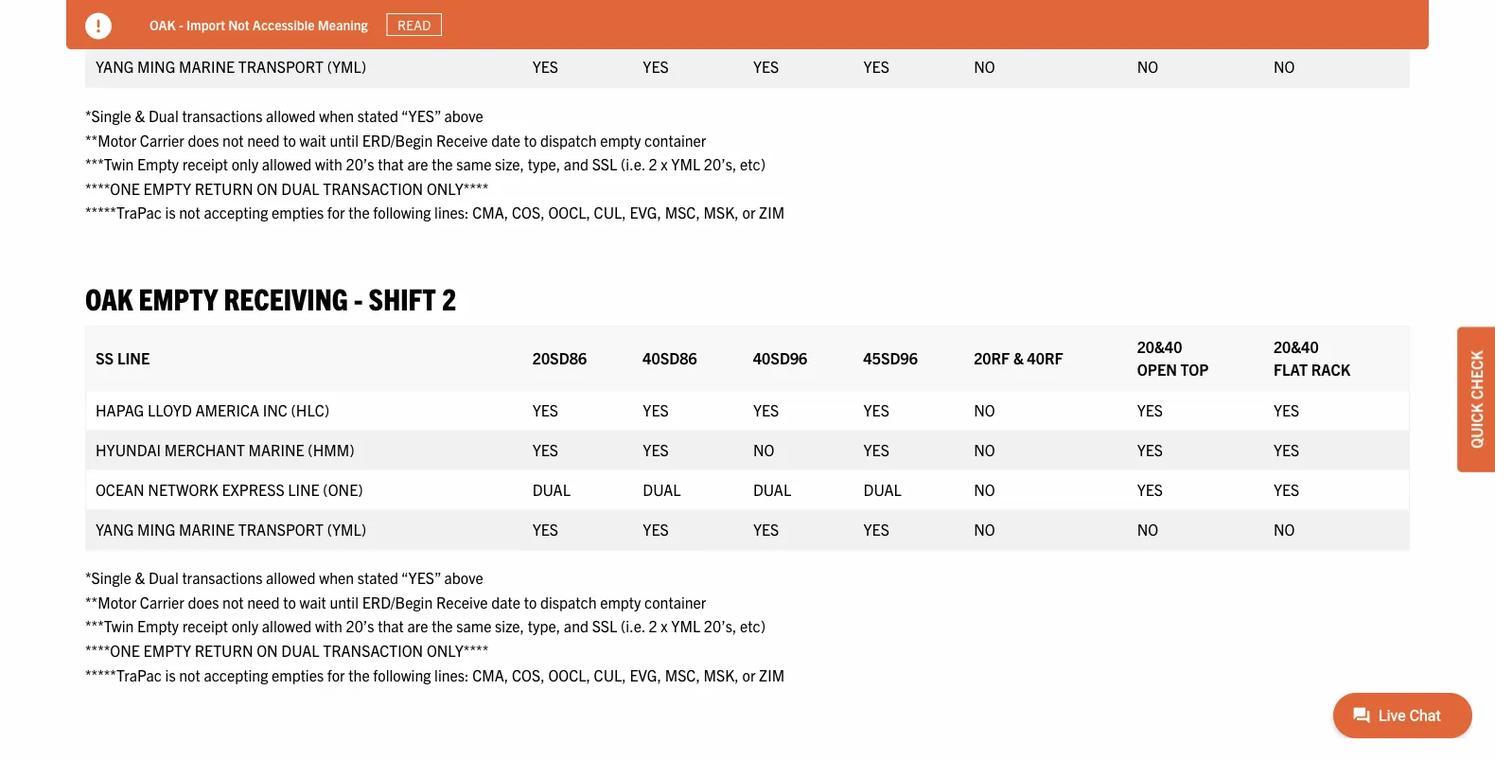Task type: vqa. For each thing, say whether or not it's contained in the screenshot.
2nd carrier from the bottom
yes



Task type: describe. For each thing, give the bounding box(es) containing it.
oak - import not accessible meaning
[[150, 16, 368, 33]]

top
[[1181, 360, 1209, 379]]

1 accepting from the top
[[204, 203, 268, 222]]

40sd96
[[753, 348, 808, 367]]

2 yang ming marine transport (yml) from the top
[[96, 520, 367, 539]]

2 cos, from the top
[[512, 665, 545, 684]]

20&40 open top
[[1138, 337, 1209, 379]]

2 for from the top
[[327, 665, 345, 684]]

rack
[[1312, 360, 1351, 379]]

2 return from the top
[[195, 641, 253, 660]]

1 (one) from the top
[[323, 18, 363, 37]]

solid image
[[85, 13, 112, 39]]

20sd86
[[533, 348, 587, 367]]

2 *single & dual transactions allowed when stated "yes" above **motor carrier does not need to wait until erd/begin receive date to dispatch empty container ***twin empty receipt only allowed with 20's that are the same size, type, and ssl (i.e. 2 x yml 20's, etc) ****one empty return on dual transaction only**** *****trapac is not accepting empties for the following lines: cma, cos, oocl, cul, evg, msc, msk, or zim from the top
[[85, 569, 785, 684]]

america
[[195, 400, 259, 419]]

1 yml from the top
[[672, 155, 701, 174]]

2 accepting from the top
[[204, 665, 268, 684]]

2 that from the top
[[378, 617, 404, 636]]

2 are from the top
[[408, 617, 428, 636]]

ss line
[[96, 348, 150, 367]]

2 date from the top
[[491, 593, 521, 612]]

1 above from the top
[[444, 106, 484, 125]]

oak empty receiving                - shift 2
[[85, 280, 457, 317]]

0 vertical spatial &
[[135, 106, 145, 125]]

0 vertical spatial marine
[[179, 57, 235, 76]]

1 date from the top
[[491, 130, 521, 149]]

2 stated from the top
[[358, 569, 399, 587]]

2 with from the top
[[315, 617, 343, 636]]

quick
[[1467, 403, 1486, 449]]

20rf & 40rf
[[974, 348, 1064, 367]]

(hmm)
[[308, 440, 355, 459]]

1 with from the top
[[315, 155, 343, 174]]

1 is from the top
[[165, 203, 176, 222]]

2 does from the top
[[188, 593, 219, 612]]

merchant
[[164, 440, 245, 459]]

2 receipt from the top
[[182, 617, 228, 636]]

1 vertical spatial line
[[117, 348, 150, 367]]

2 vertical spatial 2
[[649, 617, 658, 636]]

read link
[[387, 13, 442, 36]]

2 ssl from the top
[[592, 617, 617, 636]]

1 empty from the top
[[137, 155, 179, 174]]

2 until from the top
[[330, 593, 359, 612]]

1 vertical spatial -
[[354, 280, 363, 317]]

1 ssl from the top
[[592, 155, 617, 174]]

45sd96
[[864, 348, 918, 367]]

ss
[[96, 348, 114, 367]]

1 oocl, from the top
[[548, 203, 591, 222]]

1 ocean from the top
[[96, 18, 144, 37]]

1 wait from the top
[[300, 130, 326, 149]]

hapag
[[96, 400, 144, 419]]

not
[[228, 16, 250, 33]]

2 size, from the top
[[495, 617, 525, 636]]

1 container from the top
[[645, 130, 707, 149]]

2 vertical spatial &
[[135, 569, 145, 587]]

quick check
[[1467, 350, 1486, 449]]

40sd86
[[643, 348, 697, 367]]

1 only from the top
[[232, 155, 259, 174]]

1 lines: from the top
[[435, 203, 469, 222]]

20&40 for open
[[1138, 337, 1183, 356]]

2 empty from the top
[[600, 593, 641, 612]]

1 express from the top
[[222, 18, 285, 37]]

1 *****trapac from the top
[[85, 203, 162, 222]]

2 ming from the top
[[137, 520, 175, 539]]

40rf
[[1028, 348, 1064, 367]]

1 ocean network express line (one) from the top
[[96, 18, 363, 37]]

2 "yes" from the top
[[401, 569, 441, 587]]

1 **motor from the top
[[85, 130, 136, 149]]

2 following from the top
[[373, 665, 431, 684]]

1 transaction from the top
[[323, 179, 423, 198]]

1 ming from the top
[[137, 57, 175, 76]]

20&40 flat rack
[[1274, 337, 1351, 379]]

1 receipt from the top
[[182, 155, 228, 174]]

1 ****one from the top
[[85, 179, 140, 198]]

2 zim from the top
[[759, 665, 785, 684]]

2 ***twin from the top
[[85, 617, 134, 636]]

1 for from the top
[[327, 203, 345, 222]]

0 vertical spatial empty
[[143, 179, 191, 198]]

2 empties from the top
[[272, 665, 324, 684]]

read
[[398, 16, 431, 33]]

2 container from the top
[[645, 593, 707, 612]]

2 vertical spatial line
[[288, 480, 320, 499]]

2 etc) from the top
[[740, 617, 766, 636]]

2 msk, from the top
[[704, 665, 739, 684]]

2 ocean from the top
[[96, 480, 144, 499]]

2 transaction from the top
[[323, 641, 423, 660]]

0 vertical spatial -
[[179, 16, 183, 33]]

2 cul, from the top
[[594, 665, 626, 684]]

1 receive from the top
[[436, 130, 488, 149]]

2 vertical spatial empty
[[143, 641, 191, 660]]

1 vertical spatial empty
[[139, 280, 218, 317]]

2 ****one from the top
[[85, 641, 140, 660]]

1 cul, from the top
[[594, 203, 626, 222]]

2 ocean network express line (one) from the top
[[96, 480, 363, 499]]

lloyd
[[148, 400, 192, 419]]

receiving
[[224, 280, 348, 317]]

2 erd/begin from the top
[[362, 593, 433, 612]]

shift
[[369, 280, 436, 317]]

1 until from the top
[[330, 130, 359, 149]]

2 yml from the top
[[672, 617, 701, 636]]

1 vertical spatial marine
[[249, 440, 304, 459]]



Task type: locate. For each thing, give the bounding box(es) containing it.
1 vertical spatial transport
[[238, 520, 324, 539]]

1 yang from the top
[[96, 57, 134, 76]]

1 vertical spatial when
[[319, 569, 354, 587]]

0 vertical spatial receive
[[436, 130, 488, 149]]

0 vertical spatial when
[[319, 106, 354, 125]]

transport
[[238, 57, 324, 76], [238, 520, 324, 539]]

2 on from the top
[[257, 641, 278, 660]]

- left import
[[179, 16, 183, 33]]

express left meaning
[[222, 18, 285, 37]]

return
[[195, 179, 253, 198], [195, 641, 253, 660]]

(yml) down (hmm)
[[327, 520, 367, 539]]

msk,
[[704, 203, 739, 222], [704, 665, 739, 684]]

0 vertical spatial x
[[661, 155, 668, 174]]

1 vertical spatial *single & dual transactions allowed when stated "yes" above **motor carrier does not need to wait until erd/begin receive date to dispatch empty container ***twin empty receipt only allowed with 20's that are the same size, type, and ssl (i.e. 2 x yml 20's, etc) ****one empty return on dual transaction only**** *****trapac is not accepting empties for the following lines: cma, cos, oocl, cul, evg, msc, msk, or zim
[[85, 569, 785, 684]]

0 vertical spatial ****one
[[85, 179, 140, 198]]

lines:
[[435, 203, 469, 222], [435, 665, 469, 684]]

1 erd/begin from the top
[[362, 130, 433, 149]]

yang ming marine transport (yml)
[[96, 57, 367, 76], [96, 520, 367, 539]]

0 vertical spatial **motor
[[85, 130, 136, 149]]

1 vertical spatial msc,
[[665, 665, 700, 684]]

2 need from the top
[[247, 593, 280, 612]]

2 type, from the top
[[528, 617, 561, 636]]

0 vertical spatial ocean network express line (one)
[[96, 18, 363, 37]]

that
[[378, 155, 404, 174], [378, 617, 404, 636]]

wait
[[300, 130, 326, 149], [300, 593, 326, 612]]

2 *****trapac from the top
[[85, 665, 162, 684]]

1 same from the top
[[457, 155, 492, 174]]

for
[[327, 203, 345, 222], [327, 665, 345, 684]]

2 wait from the top
[[300, 593, 326, 612]]

only
[[232, 155, 259, 174], [232, 617, 259, 636]]

1 vertical spatial ssl
[[592, 617, 617, 636]]

0 vertical spatial line
[[288, 18, 320, 37]]

on
[[257, 179, 278, 198], [257, 641, 278, 660]]

1 vertical spatial receipt
[[182, 617, 228, 636]]

1 are from the top
[[408, 155, 428, 174]]

yang down solid image
[[96, 57, 134, 76]]

cos,
[[512, 203, 545, 222], [512, 665, 545, 684]]

2 (i.e. from the top
[[621, 617, 645, 636]]

*****trapac
[[85, 203, 162, 222], [85, 665, 162, 684]]

empty
[[600, 130, 641, 149], [600, 593, 641, 612]]

2 evg, from the top
[[630, 665, 662, 684]]

(yml) down meaning
[[327, 57, 367, 76]]

***twin
[[85, 155, 134, 174], [85, 617, 134, 636]]

dual
[[281, 179, 320, 198], [533, 480, 571, 499], [643, 480, 681, 499], [753, 480, 792, 499], [864, 480, 902, 499], [281, 641, 320, 660]]

0 vertical spatial or
[[743, 203, 756, 222]]

0 vertical spatial etc)
[[740, 155, 766, 174]]

2 transactions from the top
[[182, 569, 263, 587]]

line right ss
[[117, 348, 150, 367]]

1 zim from the top
[[759, 203, 785, 222]]

receipt
[[182, 155, 228, 174], [182, 617, 228, 636]]

1 vertical spatial carrier
[[140, 593, 185, 612]]

1 vertical spatial need
[[247, 593, 280, 612]]

line right not
[[288, 18, 320, 37]]

2 only from the top
[[232, 617, 259, 636]]

1 vertical spatial (i.e.
[[621, 617, 645, 636]]

or
[[743, 203, 756, 222], [743, 665, 756, 684]]

2 dispatch from the top
[[540, 593, 597, 612]]

meaning
[[318, 16, 368, 33]]

1 vertical spatial yang ming marine transport (yml)
[[96, 520, 367, 539]]

1 vertical spatial yang
[[96, 520, 134, 539]]

2 empty from the top
[[137, 617, 179, 636]]

oak left import
[[150, 16, 176, 33]]

1 only**** from the top
[[427, 179, 489, 198]]

1 vertical spatial ocean
[[96, 480, 144, 499]]

line
[[288, 18, 320, 37], [117, 348, 150, 367], [288, 480, 320, 499]]

0 vertical spatial container
[[645, 130, 707, 149]]

1 vertical spatial container
[[645, 593, 707, 612]]

size,
[[495, 155, 525, 174], [495, 617, 525, 636]]

-
[[179, 16, 183, 33], [354, 280, 363, 317]]

2 and from the top
[[564, 617, 589, 636]]

1 vertical spatial same
[[457, 617, 492, 636]]

0 vertical spatial network
[[148, 18, 218, 37]]

2 20&40 from the left
[[1274, 337, 1319, 356]]

accessible
[[253, 16, 315, 33]]

1 cos, from the top
[[512, 203, 545, 222]]

2 cma, from the top
[[473, 665, 509, 684]]

hapag lloyd america inc (hlc)
[[96, 400, 329, 419]]

0 vertical spatial (one)
[[323, 18, 363, 37]]

need
[[247, 130, 280, 149], [247, 593, 280, 612]]

1 msk, from the top
[[704, 203, 739, 222]]

1 dual from the top
[[149, 106, 179, 125]]

transport down accessible
[[238, 57, 324, 76]]

empty
[[137, 155, 179, 174], [137, 617, 179, 636]]

hyundai merchant marine (hmm)
[[96, 440, 355, 459]]

1 vertical spatial cul,
[[594, 665, 626, 684]]

0 vertical spatial express
[[222, 18, 285, 37]]

1 or from the top
[[743, 203, 756, 222]]

quick check link
[[1458, 327, 1496, 472]]

dual
[[149, 106, 179, 125], [149, 569, 179, 587]]

1 following from the top
[[373, 203, 431, 222]]

to
[[283, 130, 296, 149], [524, 130, 537, 149], [283, 593, 296, 612], [524, 593, 537, 612]]

express down hyundai merchant marine (hmm)
[[222, 480, 285, 499]]

1 vertical spatial dispatch
[[540, 593, 597, 612]]

the
[[432, 155, 453, 174], [349, 203, 370, 222], [432, 617, 453, 636], [349, 665, 370, 684]]

20rf
[[974, 348, 1010, 367]]

20&40
[[1138, 337, 1183, 356], [1274, 337, 1319, 356]]

carrier
[[140, 130, 185, 149], [140, 593, 185, 612]]

1 vertical spatial &
[[1014, 348, 1024, 367]]

1 vertical spatial (one)
[[323, 480, 363, 499]]

1 vertical spatial dual
[[149, 569, 179, 587]]

2 only**** from the top
[[427, 641, 489, 660]]

1 vertical spatial receive
[[436, 593, 488, 612]]

type,
[[528, 155, 561, 174], [528, 617, 561, 636]]

line down (hmm)
[[288, 480, 320, 499]]

transactions
[[182, 106, 263, 125], [182, 569, 263, 587]]

inc
[[263, 400, 288, 419]]

1 type, from the top
[[528, 155, 561, 174]]

20&40 up open
[[1138, 337, 1183, 356]]

1 that from the top
[[378, 155, 404, 174]]

1 vertical spatial ***twin
[[85, 617, 134, 636]]

with
[[315, 155, 343, 174], [315, 617, 343, 636]]

&
[[135, 106, 145, 125], [1014, 348, 1024, 367], [135, 569, 145, 587]]

import
[[186, 16, 225, 33]]

2 same from the top
[[457, 617, 492, 636]]

0 vertical spatial 20's,
[[704, 155, 737, 174]]

above
[[444, 106, 484, 125], [444, 569, 484, 587]]

1 need from the top
[[247, 130, 280, 149]]

2 is from the top
[[165, 665, 176, 684]]

1 does from the top
[[188, 130, 219, 149]]

stated
[[358, 106, 399, 125], [358, 569, 399, 587]]

1 vertical spatial erd/begin
[[362, 593, 433, 612]]

1 empties from the top
[[272, 203, 324, 222]]

marine down import
[[179, 57, 235, 76]]

2 yang from the top
[[96, 520, 134, 539]]

1 vertical spatial size,
[[495, 617, 525, 636]]

20&40 inside 20&40 flat rack
[[1274, 337, 1319, 356]]

1 msc, from the top
[[665, 203, 700, 222]]

ocean network express line (one)
[[96, 18, 363, 37], [96, 480, 363, 499]]

marine down merchant
[[179, 520, 235, 539]]

2 20's, from the top
[[704, 617, 737, 636]]

same
[[457, 155, 492, 174], [457, 617, 492, 636]]

check
[[1467, 350, 1486, 400]]

0 vertical spatial evg,
[[630, 203, 662, 222]]

0 vertical spatial erd/begin
[[362, 130, 433, 149]]

ocean left import
[[96, 18, 144, 37]]

0 vertical spatial on
[[257, 179, 278, 198]]

1 size, from the top
[[495, 155, 525, 174]]

1 carrier from the top
[[140, 130, 185, 149]]

0 vertical spatial wait
[[300, 130, 326, 149]]

0 vertical spatial 20's
[[346, 155, 374, 174]]

2 vertical spatial marine
[[179, 520, 235, 539]]

1 cma, from the top
[[473, 203, 509, 222]]

0 vertical spatial empty
[[137, 155, 179, 174]]

hyundai
[[96, 440, 161, 459]]

- left shift
[[354, 280, 363, 317]]

dispatch
[[540, 130, 597, 149], [540, 593, 597, 612]]

container
[[645, 130, 707, 149], [645, 593, 707, 612]]

1 vertical spatial oak
[[85, 280, 133, 317]]

following
[[373, 203, 431, 222], [373, 665, 431, 684]]

0 vertical spatial yml
[[672, 155, 701, 174]]

oak for oak - import not accessible meaning
[[150, 16, 176, 33]]

2 (one) from the top
[[323, 480, 363, 499]]

"yes"
[[401, 106, 441, 125], [401, 569, 441, 587]]

*single & dual transactions allowed when stated "yes" above **motor carrier does not need to wait until erd/begin receive date to dispatch empty container ***twin empty receipt only allowed with 20's that are the same size, type, and ssl (i.e. 2 x yml 20's, etc) ****one empty return on dual transaction only**** *****trapac is not accepting empties for the following lines: cma, cos, oocl, cul, evg, msc, msk, or zim
[[85, 106, 785, 222], [85, 569, 785, 684]]

0 vertical spatial transport
[[238, 57, 324, 76]]

flat
[[1274, 360, 1308, 379]]

receive
[[436, 130, 488, 149], [436, 593, 488, 612]]

ocean down hyundai
[[96, 480, 144, 499]]

2 express from the top
[[222, 480, 285, 499]]

0 vertical spatial is
[[165, 203, 176, 222]]

1 x from the top
[[661, 155, 668, 174]]

0 horizontal spatial 20&40
[[1138, 337, 1183, 356]]

yml
[[672, 155, 701, 174], [672, 617, 701, 636]]

0 vertical spatial and
[[564, 155, 589, 174]]

1 20's, from the top
[[704, 155, 737, 174]]

x
[[661, 155, 668, 174], [661, 617, 668, 636]]

0 vertical spatial only
[[232, 155, 259, 174]]

1 vertical spatial 2
[[442, 280, 457, 317]]

2 *single from the top
[[85, 569, 131, 587]]

are
[[408, 155, 428, 174], [408, 617, 428, 636]]

1 vertical spatial on
[[257, 641, 278, 660]]

marine
[[179, 57, 235, 76], [249, 440, 304, 459], [179, 520, 235, 539]]

when
[[319, 106, 354, 125], [319, 569, 354, 587]]

0 vertical spatial does
[[188, 130, 219, 149]]

zim
[[759, 203, 785, 222], [759, 665, 785, 684]]

0 vertical spatial oak
[[150, 16, 176, 33]]

network left not
[[148, 18, 218, 37]]

yang ming marine transport (yml) down not
[[96, 57, 367, 76]]

oocl,
[[548, 203, 591, 222], [548, 665, 591, 684]]

ming
[[137, 57, 175, 76], [137, 520, 175, 539]]

2 above from the top
[[444, 569, 484, 587]]

1 horizontal spatial oak
[[150, 16, 176, 33]]

1 vertical spatial or
[[743, 665, 756, 684]]

**motor
[[85, 130, 136, 149], [85, 593, 136, 612]]

yang ming marine transport (yml) down hyundai merchant marine (hmm)
[[96, 520, 367, 539]]

1 vertical spatial evg,
[[630, 665, 662, 684]]

accepting
[[204, 203, 268, 222], [204, 665, 268, 684]]

1 vertical spatial (yml)
[[327, 520, 367, 539]]

1 transport from the top
[[238, 57, 324, 76]]

evg,
[[630, 203, 662, 222], [630, 665, 662, 684]]

0 vertical spatial yang ming marine transport (yml)
[[96, 57, 367, 76]]

1 network from the top
[[148, 18, 218, 37]]

(one) right accessible
[[323, 18, 363, 37]]

20&40 up flat
[[1274, 337, 1319, 356]]

etc)
[[740, 155, 766, 174], [740, 617, 766, 636]]

20&40 for flat
[[1274, 337, 1319, 356]]

0 vertical spatial empties
[[272, 203, 324, 222]]

2 msc, from the top
[[665, 665, 700, 684]]

20&40 inside 20&40 open top
[[1138, 337, 1183, 356]]

1 vertical spatial type,
[[528, 617, 561, 636]]

0 vertical spatial carrier
[[140, 130, 185, 149]]

transport down (hmm)
[[238, 520, 324, 539]]

0 vertical spatial type,
[[528, 155, 561, 174]]

0 vertical spatial lines:
[[435, 203, 469, 222]]

oak for oak empty receiving                - shift 2
[[85, 280, 133, 317]]

1 return from the top
[[195, 179, 253, 198]]

(one) down (hmm)
[[323, 480, 363, 499]]

1 stated from the top
[[358, 106, 399, 125]]

0 vertical spatial until
[[330, 130, 359, 149]]

express
[[222, 18, 285, 37], [222, 480, 285, 499]]

2 carrier from the top
[[140, 593, 185, 612]]

1 "yes" from the top
[[401, 106, 441, 125]]

1 vertical spatial wait
[[300, 593, 326, 612]]

marine down "inc"
[[249, 440, 304, 459]]

2 x from the top
[[661, 617, 668, 636]]

ocean
[[96, 18, 144, 37], [96, 480, 144, 499]]

2 or from the top
[[743, 665, 756, 684]]

transaction
[[323, 179, 423, 198], [323, 641, 423, 660]]

yang down hyundai
[[96, 520, 134, 539]]

1 vertical spatial oocl,
[[548, 665, 591, 684]]

0 vertical spatial 2
[[649, 155, 658, 174]]

is
[[165, 203, 176, 222], [165, 665, 176, 684]]

1 vertical spatial 20's,
[[704, 617, 737, 636]]

1 horizontal spatial -
[[354, 280, 363, 317]]

0 vertical spatial "yes"
[[401, 106, 441, 125]]

1 evg, from the top
[[630, 203, 662, 222]]

2
[[649, 155, 658, 174], [442, 280, 457, 317], [649, 617, 658, 636]]

1 vertical spatial empty
[[137, 617, 179, 636]]

1 vertical spatial accepting
[[204, 665, 268, 684]]

oak up ss
[[85, 280, 133, 317]]

oak
[[150, 16, 176, 33], [85, 280, 133, 317]]

1 vertical spatial msk,
[[704, 665, 739, 684]]

ssl
[[592, 155, 617, 174], [592, 617, 617, 636]]

0 vertical spatial with
[[315, 155, 343, 174]]

1 20's from the top
[[346, 155, 374, 174]]

0 vertical spatial oocl,
[[548, 203, 591, 222]]

open
[[1138, 360, 1178, 379]]

2 20's from the top
[[346, 617, 374, 636]]

2 (yml) from the top
[[327, 520, 367, 539]]

1 vertical spatial etc)
[[740, 617, 766, 636]]

1 vertical spatial "yes"
[[401, 569, 441, 587]]

1 vertical spatial *single
[[85, 569, 131, 587]]

erd/begin
[[362, 130, 433, 149], [362, 593, 433, 612]]

0 vertical spatial transactions
[[182, 106, 263, 125]]

0 vertical spatial cul,
[[594, 203, 626, 222]]

(i.e.
[[621, 155, 645, 174], [621, 617, 645, 636]]

0 vertical spatial yang
[[96, 57, 134, 76]]

1 vertical spatial date
[[491, 593, 521, 612]]

does
[[188, 130, 219, 149], [188, 593, 219, 612]]

1 vertical spatial return
[[195, 641, 253, 660]]

1 vertical spatial ****one
[[85, 641, 140, 660]]

1 vertical spatial following
[[373, 665, 431, 684]]

no
[[974, 57, 996, 76], [1138, 57, 1159, 76], [1274, 57, 1295, 76], [974, 400, 996, 419], [753, 440, 775, 459], [974, 440, 996, 459], [974, 480, 996, 499], [974, 520, 996, 539], [1138, 520, 1159, 539], [1274, 520, 1295, 539]]

until
[[330, 130, 359, 149], [330, 593, 359, 612]]

(yml)
[[327, 57, 367, 76], [327, 520, 367, 539]]

2 receive from the top
[[436, 593, 488, 612]]

0 vertical spatial ***twin
[[85, 155, 134, 174]]

2 lines: from the top
[[435, 665, 469, 684]]

(hlc)
[[291, 400, 329, 419]]

0 vertical spatial that
[[378, 155, 404, 174]]

1 (yml) from the top
[[327, 57, 367, 76]]

*single
[[85, 106, 131, 125], [85, 569, 131, 587]]

cul,
[[594, 203, 626, 222], [594, 665, 626, 684]]

2 dual from the top
[[149, 569, 179, 587]]

0 horizontal spatial oak
[[85, 280, 133, 317]]

network down merchant
[[148, 480, 218, 499]]

1 vertical spatial above
[[444, 569, 484, 587]]

1 dispatch from the top
[[540, 130, 597, 149]]

0 vertical spatial for
[[327, 203, 345, 222]]

0 horizontal spatial -
[[179, 16, 183, 33]]

1 (i.e. from the top
[[621, 155, 645, 174]]

****one
[[85, 179, 140, 198], [85, 641, 140, 660]]

0 vertical spatial size,
[[495, 155, 525, 174]]

2 transport from the top
[[238, 520, 324, 539]]

network
[[148, 18, 218, 37], [148, 480, 218, 499]]



